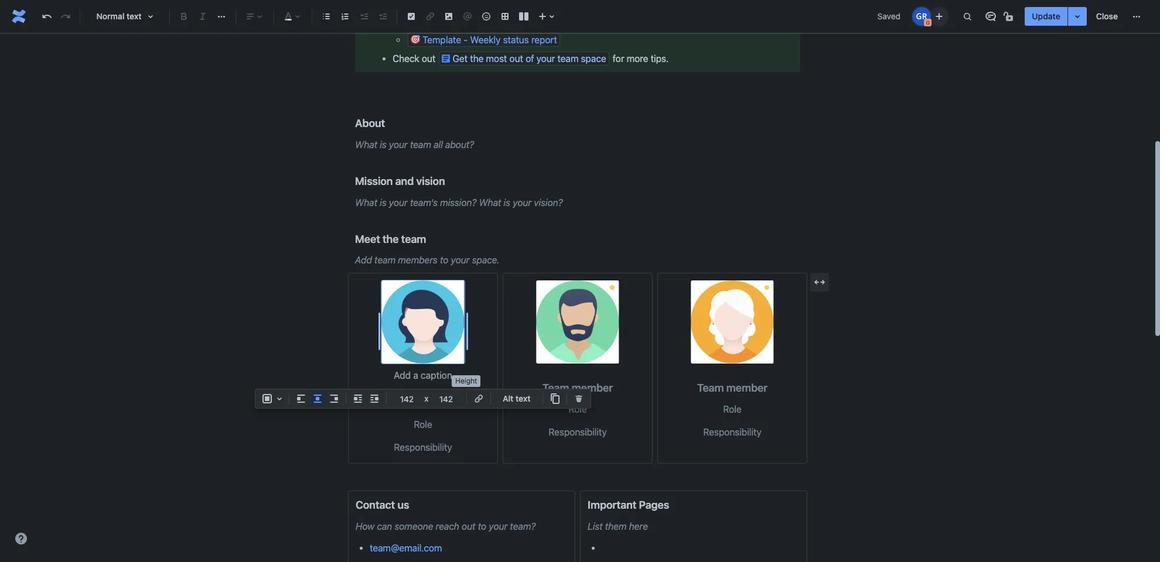 Task type: locate. For each thing, give the bounding box(es) containing it.
1 vertical spatial text
[[516, 394, 531, 404]]

team
[[558, 53, 579, 64], [410, 139, 431, 150], [401, 233, 426, 245], [375, 255, 396, 266]]

add team members to your space.
[[355, 255, 500, 266]]

how can someone reach out to your team?
[[356, 522, 536, 532]]

2 horizontal spatial team
[[698, 382, 724, 394]]

height tooltip
[[452, 376, 481, 388]]

text inside 'dropdown button'
[[127, 11, 142, 21]]

member
[[572, 382, 613, 394], [727, 382, 768, 394], [417, 397, 459, 410]]

1 vertical spatial to
[[478, 522, 487, 532]]

update
[[1033, 11, 1061, 21]]

:dart: image
[[411, 35, 420, 44], [411, 35, 420, 44]]

responsibility
[[549, 427, 607, 438], [704, 427, 762, 438], [394, 443, 452, 453]]

0 horizontal spatial role
[[414, 420, 432, 430]]

0 vertical spatial the
[[470, 53, 484, 64]]

text
[[127, 11, 142, 21], [516, 394, 531, 404]]

0 horizontal spatial out
[[422, 53, 436, 64]]

report
[[532, 35, 557, 45]]

mission
[[355, 175, 393, 187]]

what down about at the left
[[355, 139, 378, 150]]

text for normal text
[[127, 11, 142, 21]]

the right meet
[[383, 233, 399, 245]]

update button
[[1026, 7, 1068, 26]]

the
[[470, 53, 484, 64], [383, 233, 399, 245]]

add down meet
[[355, 255, 372, 266]]

is for team
[[380, 139, 387, 150]]

1 horizontal spatial the
[[470, 53, 484, 64]]

add a caption
[[394, 370, 453, 381]]

status
[[503, 35, 529, 45]]

more
[[627, 53, 649, 64]]

your inside button
[[537, 53, 555, 64]]

add link image
[[472, 392, 486, 406]]

remove image
[[572, 392, 586, 406]]

editor toolbar toolbar
[[256, 390, 591, 422]]

greg robinson image
[[913, 7, 932, 26]]

your down mission and vision
[[389, 197, 408, 208]]

template - weekly status report
[[423, 35, 557, 45]]

your left vision?
[[513, 197, 532, 208]]

is
[[380, 139, 387, 150], [380, 197, 387, 208], [504, 197, 511, 208]]

0 horizontal spatial the
[[383, 233, 399, 245]]

bullet list ⌘⇧8 image
[[320, 9, 334, 23]]

mission?
[[440, 197, 477, 208]]

to right members
[[440, 255, 449, 266]]

tips.
[[651, 53, 669, 64]]

out right reach
[[462, 522, 476, 532]]

the for get
[[470, 53, 484, 64]]

x
[[425, 394, 429, 404]]

0 horizontal spatial responsibility
[[394, 443, 452, 453]]

out left get the most out of your team space icon
[[422, 53, 436, 64]]

reach
[[436, 522, 460, 532]]

space
[[581, 53, 607, 64]]

is down mission
[[380, 197, 387, 208]]

team?
[[510, 522, 536, 532]]

your
[[537, 53, 555, 64], [389, 139, 408, 150], [389, 197, 408, 208], [513, 197, 532, 208], [451, 255, 470, 266], [489, 522, 508, 532]]

undo ⌘z image
[[40, 9, 54, 23]]

what down mission
[[355, 197, 378, 208]]

0 horizontal spatial add
[[355, 255, 372, 266]]

role
[[569, 404, 587, 415], [724, 404, 742, 415], [414, 420, 432, 430]]

meet the team
[[355, 233, 426, 245]]

to right reach
[[478, 522, 487, 532]]

1 vertical spatial add
[[394, 370, 411, 381]]

team's
[[410, 197, 438, 208]]

get the most out of your team space image
[[442, 54, 450, 63]]

add left "a"
[[394, 370, 411, 381]]

what is your team's mission? what is your vision?
[[355, 197, 563, 208]]

for
[[613, 53, 625, 64]]

add
[[355, 255, 372, 266], [394, 370, 411, 381]]

vision
[[417, 175, 445, 187]]

team left all
[[410, 139, 431, 150]]

1 vertical spatial the
[[383, 233, 399, 245]]

2 horizontal spatial out
[[510, 53, 524, 64]]

close button
[[1090, 7, 1126, 26]]

weekly
[[470, 35, 501, 45]]

the inside button
[[470, 53, 484, 64]]

template
[[423, 35, 461, 45]]

what right mission?
[[479, 197, 502, 208]]

1 horizontal spatial add
[[394, 370, 411, 381]]

table image
[[498, 9, 512, 23]]

what for what is your team all about?
[[355, 139, 378, 150]]

2 horizontal spatial role
[[724, 404, 742, 415]]

the right "get"
[[470, 53, 484, 64]]

0 vertical spatial add
[[355, 255, 372, 266]]

your right the of
[[537, 53, 555, 64]]

is down about at the left
[[380, 139, 387, 150]]

text inside 'button'
[[516, 394, 531, 404]]

contact us
[[356, 499, 409, 512]]

here
[[629, 522, 648, 532]]

0 horizontal spatial to
[[440, 255, 449, 266]]

alt text
[[503, 394, 531, 404]]

text right normal
[[127, 11, 142, 21]]

team
[[543, 382, 570, 394], [698, 382, 724, 394], [388, 397, 415, 410]]

align right image
[[327, 392, 341, 406]]

get the most out of your team space button
[[439, 51, 610, 65]]

add for add a caption
[[394, 370, 411, 381]]

about
[[355, 117, 385, 130]]

0 vertical spatial to
[[440, 255, 449, 266]]

Max width 230px field
[[392, 391, 423, 407]]

more formatting image
[[215, 9, 229, 23]]

to
[[440, 255, 449, 266], [478, 522, 487, 532]]

2 horizontal spatial team member
[[698, 382, 768, 394]]

get the most out of your team space
[[453, 53, 607, 64]]

confluence image
[[9, 7, 28, 26], [9, 7, 28, 26]]

out
[[422, 53, 436, 64], [510, 53, 524, 64], [462, 522, 476, 532]]

out left the of
[[510, 53, 524, 64]]

check
[[393, 53, 420, 64]]

1 horizontal spatial team member
[[543, 382, 613, 394]]

0 horizontal spatial member
[[417, 397, 459, 410]]

add border image
[[260, 392, 274, 406]]

wrap left image
[[351, 392, 365, 406]]

team member
[[543, 382, 613, 394], [698, 382, 768, 394], [388, 397, 459, 410]]

space.
[[472, 255, 500, 266]]

mention image
[[461, 9, 475, 23]]

go wide image
[[813, 276, 827, 290]]

text right alt
[[516, 394, 531, 404]]

0 horizontal spatial team member
[[388, 397, 459, 410]]

no restrictions image
[[1003, 9, 1017, 23]]

members
[[398, 255, 438, 266]]

about?
[[446, 139, 474, 150]]

0 vertical spatial text
[[127, 11, 142, 21]]

0 horizontal spatial text
[[127, 11, 142, 21]]

team left space
[[558, 53, 579, 64]]

out inside get the most out of your team space button
[[510, 53, 524, 64]]

what
[[355, 139, 378, 150], [355, 197, 378, 208], [479, 197, 502, 208]]

bold ⌘b image
[[177, 9, 191, 23]]

1 horizontal spatial text
[[516, 394, 531, 404]]



Task type: vqa. For each thing, say whether or not it's contained in the screenshot.
USE to the bottom
no



Task type: describe. For each thing, give the bounding box(es) containing it.
of
[[526, 53, 534, 64]]

editable content region
[[256, 0, 830, 563]]

align left image
[[294, 392, 308, 406]]

most
[[486, 53, 507, 64]]

caption
[[421, 370, 453, 381]]

team@email.com link
[[370, 544, 442, 554]]

comment icon image
[[985, 9, 999, 23]]

team up members
[[401, 233, 426, 245]]

all
[[434, 139, 443, 150]]

-
[[464, 35, 468, 45]]

2 horizontal spatial member
[[727, 382, 768, 394]]

text for alt text
[[516, 394, 531, 404]]

height
[[456, 377, 478, 386]]

them
[[605, 522, 627, 532]]

mission and vision
[[355, 175, 445, 187]]

normal text
[[96, 11, 142, 21]]

1 horizontal spatial to
[[478, 522, 487, 532]]

your up mission and vision
[[389, 139, 408, 150]]

layouts image
[[517, 9, 531, 23]]

align center image
[[311, 392, 325, 406]]

wrap right image
[[368, 392, 382, 406]]

pages
[[639, 499, 670, 512]]

is for team's
[[380, 197, 387, 208]]

is left vision?
[[504, 197, 511, 208]]

link image
[[423, 9, 437, 23]]

for more tips.
[[611, 53, 669, 64]]

height input field
[[431, 391, 462, 407]]

invite to edit image
[[933, 9, 947, 23]]

saved
[[878, 11, 901, 21]]

normal text button
[[85, 4, 165, 29]]

find and replace image
[[961, 9, 975, 23]]

action item image
[[405, 9, 419, 23]]

list
[[588, 522, 603, 532]]

team down meet the team
[[375, 255, 396, 266]]

redo ⌘⇧z image
[[59, 9, 73, 23]]

vision?
[[534, 197, 563, 208]]

add image, video, or file image
[[442, 9, 456, 23]]

emoji image
[[480, 9, 494, 23]]

1 horizontal spatial member
[[572, 382, 613, 394]]

help image
[[14, 532, 28, 546]]

what is your team all about?
[[355, 139, 474, 150]]

someone
[[395, 522, 434, 532]]

0 horizontal spatial team
[[388, 397, 415, 410]]

outdent ⇧tab image
[[357, 9, 371, 23]]

italic ⌘i image
[[196, 9, 210, 23]]

1 horizontal spatial role
[[569, 404, 587, 415]]

1 horizontal spatial team
[[543, 382, 570, 394]]

copy image
[[548, 392, 562, 406]]

normal
[[96, 11, 125, 21]]

important
[[588, 499, 637, 512]]

close
[[1097, 11, 1119, 21]]

list them here
[[588, 522, 648, 532]]

team@email.com
[[370, 544, 442, 554]]

contact
[[356, 499, 395, 512]]

important pages
[[588, 499, 670, 512]]

border options image
[[273, 392, 287, 406]]

how
[[356, 522, 375, 532]]

more image
[[1130, 9, 1144, 23]]

alt text button
[[496, 392, 538, 406]]

get
[[453, 53, 468, 64]]

indent tab image
[[376, 9, 390, 23]]

and
[[396, 175, 414, 187]]

your left space.
[[451, 255, 470, 266]]

what for what is your team's mission? what is your vision?
[[355, 197, 378, 208]]

us
[[398, 499, 409, 512]]

the for meet
[[383, 233, 399, 245]]

check out
[[393, 53, 438, 64]]

2 horizontal spatial responsibility
[[704, 427, 762, 438]]

your left team?
[[489, 522, 508, 532]]

alt
[[503, 394, 514, 404]]

1 horizontal spatial responsibility
[[549, 427, 607, 438]]

add for add team members to your space.
[[355, 255, 372, 266]]

meet
[[355, 233, 380, 245]]

can
[[377, 522, 392, 532]]

team inside button
[[558, 53, 579, 64]]

a
[[414, 370, 419, 381]]

adjust update settings image
[[1071, 9, 1085, 23]]

template - weekly status report button
[[408, 33, 560, 47]]

1 horizontal spatial out
[[462, 522, 476, 532]]

numbered list ⌘⇧7 image
[[338, 9, 352, 23]]



